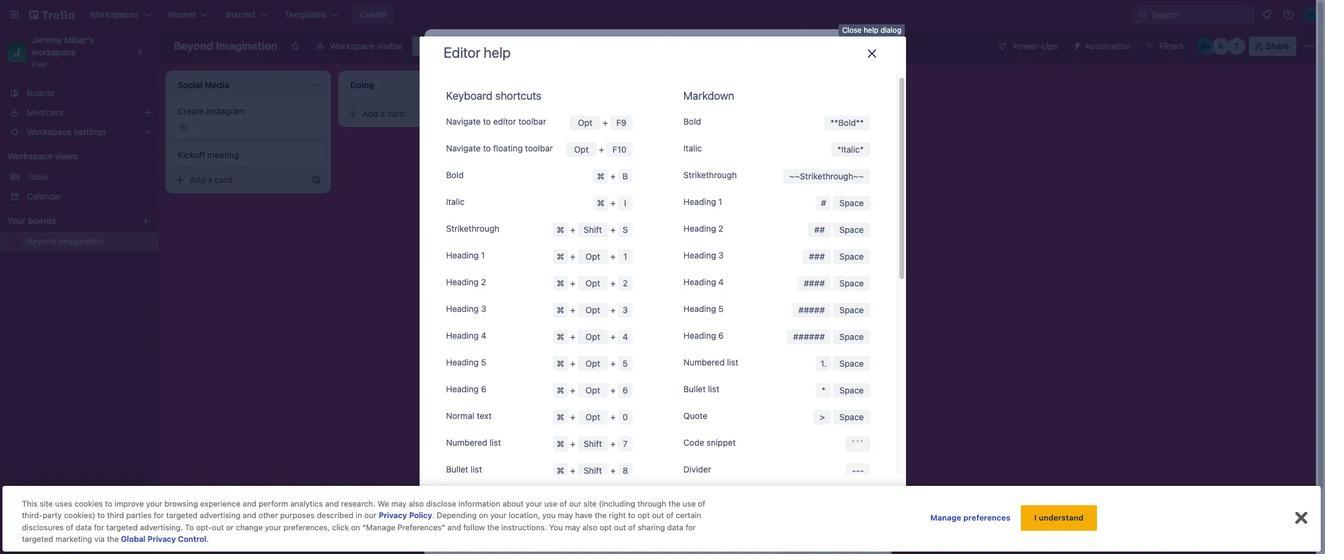 Task type: vqa. For each thing, say whether or not it's contained in the screenshot.


Task type: locate. For each thing, give the bounding box(es) containing it.
``` inside 'code snippet ```'
[[704, 204, 714, 212]]

also up 'policy' in the left of the page
[[409, 499, 424, 509]]

Done text field
[[516, 75, 650, 95]]

and
[[243, 499, 257, 509], [325, 499, 339, 509], [243, 511, 256, 520], [448, 523, 461, 532]]

keyboard
[[446, 89, 493, 102]]

ups
[[1042, 41, 1058, 51], [805, 322, 819, 332], [846, 340, 862, 350]]

1 vertical spatial ups
[[805, 322, 819, 332]]

a down "done" text box
[[553, 108, 558, 119]]

heading 6
[[684, 330, 724, 341], [475, 352, 510, 360], [446, 384, 487, 394]]

divider right "⌘⇧7"
[[652, 227, 679, 237]]

0 vertical spatial heading 1
[[684, 197, 723, 207]]

1 horizontal spatial bold
[[684, 116, 701, 127]]

--- inside editor help dialog
[[852, 466, 864, 476]]

> down add button
[[820, 412, 825, 422]]

heading 4 for ####
[[684, 277, 724, 287]]

imagination
[[216, 40, 278, 52], [59, 236, 104, 246]]

code for code snippet
[[684, 438, 705, 448]]

privacy alert dialog
[[2, 486, 1321, 552]]

checklist
[[799, 194, 837, 204]]

snippet down quote
[[707, 438, 736, 448]]

1 vertical spatial help
[[484, 44, 511, 61]]

open information menu image
[[1283, 9, 1295, 21]]

labels
[[799, 170, 826, 180]]

or
[[226, 523, 234, 532]]

1 horizontal spatial also
[[583, 523, 598, 532]]

0 horizontal spatial card
[[215, 175, 232, 185]]

bold up * italic *
[[839, 118, 856, 128]]

manage
[[931, 513, 962, 522]]

⌘⌥2
[[557, 255, 575, 263]]

space for ######
[[840, 332, 864, 342]]

5 for #####
[[719, 304, 724, 314]]

~~
[[790, 171, 800, 181], [854, 171, 864, 181]]

members link up 'labels' 'link'
[[780, 141, 882, 161]]

⌘ + for + 3
[[557, 305, 578, 315]]

add inside button
[[799, 390, 815, 400]]

2 vertical spatial targeted
[[22, 534, 53, 544]]

attach and insert link image
[[713, 175, 725, 187]]

power-ups button
[[989, 37, 1066, 56]]

2 vertical spatial numbered
[[446, 438, 488, 448]]

6 right save button
[[505, 352, 510, 360]]

help right formatting
[[746, 342, 763, 352]]

1 horizontal spatial .
[[432, 511, 435, 520]]

opt left the + 2
[[586, 278, 600, 288]]

information
[[459, 499, 501, 509]]

heading 6 up formatting
[[684, 330, 724, 341]]

automation
[[1085, 41, 1131, 51]]

create
[[360, 9, 387, 19], [178, 106, 204, 116]]

menu inside editor toolbar "toolbar"
[[620, 196, 726, 318]]

2 for ⌘
[[481, 277, 486, 287]]

⌘ down ⌘⌥1
[[557, 251, 565, 262]]

8 space from the top
[[840, 385, 864, 396]]

bullet up ⌘ + shift + s
[[566, 203, 588, 213]]

0 vertical spatial in
[[460, 59, 467, 69]]

1 horizontal spatial use
[[683, 499, 696, 509]]

1 space from the top
[[840, 198, 864, 208]]

group
[[556, 196, 663, 245]]

targeted down third
[[106, 523, 138, 532]]

. depending on your location, you may have the right to opt out of certain disclosures of data for targeted advertising. to opt-out or change your preferences, click on "manage preferences" and follow the instructions. you may also opt out of sharing data for targeted marketing via the
[[22, 511, 702, 544]]

1 horizontal spatial ~~
[[854, 171, 864, 181]]

i left code snippet image
[[624, 198, 627, 208]]

save
[[466, 342, 485, 352]]

sm image left add another list
[[692, 79, 704, 91]]

navigate for navigate to editor toolbar
[[446, 116, 481, 127]]

space
[[840, 198, 864, 208], [840, 225, 864, 235], [840, 251, 864, 262], [840, 278, 864, 288], [840, 305, 864, 315], [840, 332, 864, 342], [840, 358, 864, 369], [840, 385, 864, 396], [840, 412, 864, 422]]

policy
[[409, 511, 432, 520]]

bullet list for *
[[684, 384, 720, 394]]

code snippet image
[[630, 201, 644, 215]]

described
[[317, 511, 354, 520]]

use up you on the left bottom of the page
[[544, 499, 558, 509]]

1 horizontal spatial add a card
[[363, 108, 405, 119]]

heading 1 inside group
[[475, 225, 538, 242]]

1 horizontal spatial beyond imagination
[[174, 40, 278, 52]]

in inside this site uses cookies to improve your browsing experience and perform analytics and research. we may also disclose information about your use of our site (including through the use of third-party cookies) to third parties for targeted advertising and other purposes described in our
[[356, 511, 362, 520]]

1 horizontal spatial our
[[569, 499, 582, 509]]

. down "opt-"
[[206, 534, 209, 544]]

free
[[32, 60, 47, 69]]

⌘
[[597, 171, 605, 181], [597, 198, 605, 208], [557, 225, 565, 235], [557, 251, 565, 262], [557, 278, 565, 288], [557, 305, 565, 315], [557, 332, 565, 342], [557, 358, 565, 369], [557, 385, 565, 396], [557, 412, 565, 422], [557, 439, 565, 449], [557, 466, 565, 476], [705, 491, 713, 501]]

2 navigate from the top
[[446, 143, 481, 153]]

+ left the emoji image
[[611, 251, 616, 262]]

0 horizontal spatial privacy
[[148, 534, 176, 544]]

. down disclose
[[432, 511, 435, 520]]

jeremy miller (jeremymiller198) image
[[1304, 7, 1318, 22], [1197, 38, 1214, 55]]

2 vertical spatial ups
[[846, 340, 862, 350]]

0 horizontal spatial on
[[351, 523, 360, 532]]

⌘ up ⌘⌥5
[[557, 305, 565, 315]]

sm image
[[692, 79, 704, 91], [467, 106, 479, 118], [530, 106, 543, 118], [178, 121, 190, 133], [784, 462, 796, 475]]

7 space from the top
[[840, 358, 864, 369]]

in down research.
[[356, 511, 362, 520]]

⌘ + shift + 8
[[557, 466, 628, 476]]

terryturtle85 (terryturtle85) image
[[1229, 38, 1246, 55]]

help right customize views image
[[484, 44, 511, 61]]

group containing bullet list
[[556, 196, 663, 245]]

sm image
[[1068, 37, 1085, 54], [347, 108, 359, 120], [520, 108, 532, 120], [784, 169, 796, 181], [174, 174, 186, 186]]

attachment button
[[780, 238, 882, 258]]

press ⌘
[[678, 491, 713, 501]]

1 vertical spatial also
[[583, 523, 598, 532]]

0 vertical spatial i
[[624, 198, 627, 208]]

0 vertical spatial power-ups
[[1014, 41, 1058, 51]]

6 space from the top
[[840, 332, 864, 342]]

⌘ + down ⌘⌥5
[[557, 358, 578, 369]]

1 horizontal spatial power-ups
[[1014, 41, 1058, 51]]

snippet right ⌘⇧8
[[675, 203, 704, 213]]

site up the party
[[40, 499, 53, 509]]

beyond imagination up social media text field
[[174, 40, 278, 52]]

close help dialog image
[[865, 46, 879, 61]]

numbered list
[[566, 227, 621, 237], [684, 357, 739, 368], [446, 438, 501, 448]]

global privacy control .
[[121, 534, 209, 544]]

divider up press ⌘
[[684, 464, 711, 475]]

i for i understand
[[1035, 513, 1037, 522]]

heading 5 down save button
[[446, 357, 486, 368]]

bold for ⌘
[[446, 170, 464, 180]]

4 inside heading 1 group
[[511, 302, 517, 313]]

0 horizontal spatial power-
[[780, 322, 805, 332]]

menu
[[620, 196, 726, 318]]

1 horizontal spatial **
[[856, 118, 864, 128]]

⌘ + for + 6
[[557, 385, 578, 396]]

opt for + 3
[[586, 305, 600, 315]]

. inside . depending on your location, you may have the right to opt out of certain disclosures of data for targeted advertising. to opt-out or change your preferences, click on "manage preferences" and follow the instructions. you may also opt out of sharing data for targeted marketing via the
[[432, 511, 435, 520]]

add power-ups
[[799, 340, 862, 350]]

1 horizontal spatial share button
[[1249, 37, 1297, 56]]

Main content area, start typing to enter text. text field
[[472, 208, 757, 237]]

italic for *
[[684, 143, 702, 153]]

add a card link down doing "text field"
[[343, 105, 479, 122]]

1 horizontal spatial ---
[[852, 466, 864, 476]]

code for code snippet ```
[[652, 203, 672, 213]]

data
[[76, 523, 92, 532], [667, 523, 684, 532]]

disclosures
[[22, 523, 64, 532]]

site up have
[[584, 499, 597, 509]]

1 vertical spatial bullet
[[684, 384, 706, 394]]

3 space from the top
[[840, 251, 864, 262]]

--- right copy
[[852, 466, 864, 476]]

help inside close help dialog tooltip
[[864, 26, 879, 35]]

workspace inside workspace visible button
[[330, 41, 375, 51]]

create up the workspace visible
[[360, 9, 387, 19]]

star or unstar board image
[[291, 41, 301, 51]]

toolbar right floating
[[525, 143, 553, 153]]

heading 4 inside heading 1 group
[[475, 302, 517, 313]]

advertising.
[[140, 523, 183, 532]]

data down certain
[[667, 523, 684, 532]]

0 horizontal spatial numbered
[[446, 438, 488, 448]]

third
[[107, 511, 124, 520]]

* up 'labels' 'link'
[[838, 144, 842, 155]]

toolbar for navigate to editor toolbar
[[519, 116, 546, 127]]

1 vertical spatial opt
[[600, 523, 612, 532]]

⌘ for 6
[[557, 385, 565, 396]]

the up certain
[[669, 499, 681, 509]]

strikethrough for ⌘
[[446, 223, 500, 234]]

1 horizontal spatial snippet
[[707, 438, 736, 448]]

code inside menu
[[652, 203, 672, 213]]

menu containing code snippet
[[620, 196, 726, 318]]

None text field
[[453, 38, 854, 60]]

numbered list for 1.
[[684, 357, 739, 368]]

this
[[22, 499, 37, 509]]

-
[[704, 228, 707, 236], [707, 228, 711, 236], [711, 228, 714, 236], [852, 466, 856, 476], [856, 466, 860, 476], [860, 466, 864, 476]]

your
[[146, 499, 162, 509], [526, 499, 542, 509], [490, 511, 507, 520], [265, 523, 281, 532]]

out down through
[[652, 511, 664, 520]]

0 horizontal spatial **
[[831, 118, 839, 128]]

editor toolbar toolbar
[[465, 172, 764, 371]]

the right follow
[[487, 523, 499, 532]]

2 ** from the left
[[856, 118, 864, 128]]

bold for **
[[684, 116, 701, 127]]

0 vertical spatial ups
[[1042, 41, 1058, 51]]

preferences"
[[398, 523, 445, 532]]

1 vertical spatial heading 4
[[475, 302, 517, 313]]

0 vertical spatial also
[[409, 499, 424, 509]]

add a card
[[363, 108, 405, 119], [535, 108, 578, 119], [190, 175, 232, 185]]

1 vertical spatial privacy
[[148, 534, 176, 544]]

5 space from the top
[[840, 305, 864, 315]]

beyond inside board name text box
[[174, 40, 213, 52]]

0 vertical spatial divider
[[652, 227, 679, 237]]

miller's
[[64, 35, 94, 45]]

bullet list inside group
[[566, 203, 602, 213]]

labels link
[[780, 165, 882, 185]]

0 horizontal spatial share button
[[780, 537, 882, 554]]

card
[[387, 108, 405, 119], [560, 108, 578, 119], [215, 175, 232, 185]]

ups up '######'
[[805, 322, 819, 332]]

⌘ for s
[[557, 225, 565, 235]]

⌘ down ⌘⌥5
[[557, 358, 565, 369]]

2 use from the left
[[683, 499, 696, 509]]

create for create instagram
[[178, 106, 204, 116]]

meeting
[[207, 150, 239, 160]]

1 vertical spatial shift
[[584, 439, 602, 449]]

2 space from the top
[[840, 225, 864, 235]]

Board name text field
[[168, 37, 284, 56]]

add down doing "text field"
[[363, 108, 378, 119]]

⌘ + up ⌘⌥4
[[557, 278, 578, 288]]

⌘ +
[[597, 198, 618, 208], [557, 251, 578, 262], [557, 278, 578, 288], [557, 305, 578, 315], [557, 332, 578, 342], [557, 358, 578, 369], [557, 385, 578, 396], [557, 412, 578, 422]]

imagination inside beyond imagination link
[[59, 236, 104, 246]]

heading 5
[[684, 304, 724, 314], [475, 327, 512, 336], [446, 357, 486, 368]]

0 horizontal spatial bullet list
[[446, 464, 482, 475]]

jeremy
[[32, 35, 62, 45]]

1 vertical spatial create
[[178, 106, 204, 116]]

our up "manage
[[364, 511, 377, 520]]

bullet inside group
[[566, 203, 588, 213]]

ups inside button
[[1042, 41, 1058, 51]]

1 vertical spatial ---
[[852, 466, 864, 476]]

1 vertical spatial our
[[364, 511, 377, 520]]

preferences
[[964, 513, 1011, 522]]

0 vertical spatial toolbar
[[519, 116, 546, 127]]

1 vertical spatial share
[[799, 541, 823, 552]]

~~ strikethrough ~~
[[790, 171, 864, 181]]

attachment
[[799, 243, 846, 253]]

i inside button
[[1035, 513, 1037, 522]]

media
[[509, 59, 533, 69]]

help inside formatting help link
[[746, 342, 763, 352]]

1 inside group
[[532, 225, 538, 242]]

to right right
[[628, 511, 636, 520]]

close help dialog tooltip
[[839, 25, 905, 37]]

party
[[43, 511, 62, 520]]

use up certain
[[683, 499, 696, 509]]

0 horizontal spatial help
[[484, 44, 511, 61]]

snippet inside menu
[[675, 203, 704, 213]]

⌘ for 1
[[557, 251, 565, 262]]

1 horizontal spatial numbered list
[[566, 227, 621, 237]]

sm image down 'keyboard'
[[467, 106, 479, 118]]

snippet for code snippet ```
[[675, 203, 704, 213]]

0 vertical spatial create from template… image
[[484, 109, 494, 119]]

bullet list for ⌘⇧8
[[566, 203, 602, 213]]

2 horizontal spatial add a card link
[[516, 105, 652, 122]]

copy
[[799, 463, 820, 473]]

0 horizontal spatial our
[[364, 511, 377, 520]]

members up labels
[[799, 145, 837, 156]]

code inside editor help dialog
[[684, 438, 705, 448]]

1 vertical spatial ```
[[852, 439, 864, 449]]

1 vertical spatial beyond imagination
[[27, 236, 104, 246]]

to left editor
[[483, 116, 491, 127]]

4 for ⌘⌥4
[[511, 302, 517, 313]]

2 vertical spatial heading 6
[[446, 384, 487, 394]]

⌘ for 8
[[557, 466, 565, 476]]

code right ⌘⇧8
[[652, 203, 672, 213]]

9 space from the top
[[840, 412, 864, 422]]

board
[[433, 41, 457, 51]]

depending
[[437, 511, 477, 520]]

instagram
[[206, 106, 245, 116]]

bullet up quote
[[684, 384, 706, 394]]

notifications
[[464, 89, 509, 98]]

opt-
[[196, 523, 212, 532]]

2 horizontal spatial help
[[864, 26, 879, 35]]

imagination down your boards with 1 items element
[[59, 236, 104, 246]]

``` up copy link
[[852, 439, 864, 449]]

third-
[[22, 511, 43, 520]]

create left instagram
[[178, 106, 204, 116]]

may up you on the bottom of page
[[558, 511, 573, 520]]

list down text
[[490, 438, 501, 448]]

1 vertical spatial i
[[1035, 513, 1037, 522]]

⌘ for 7
[[557, 439, 565, 449]]

normal text
[[446, 411, 492, 421]]

i left understand
[[1035, 513, 1037, 522]]

workspace visible button
[[308, 37, 410, 56]]

0 horizontal spatial >
[[710, 301, 714, 309]]

⌘ up ⌘⌥2
[[557, 225, 565, 235]]

4 up the save
[[481, 330, 487, 341]]

editor
[[493, 116, 516, 127]]

3 for ###
[[719, 250, 724, 261]]

normal
[[446, 411, 475, 421]]

1 vertical spatial imagination
[[59, 236, 104, 246]]

heading 6 for ######
[[684, 330, 724, 341]]

numbered list down formatting
[[684, 357, 739, 368]]

1
[[719, 197, 723, 207], [532, 225, 538, 242], [481, 250, 485, 261], [624, 251, 627, 262]]

2 vertical spatial numbered list
[[446, 438, 501, 448]]

i for i
[[624, 198, 627, 208]]

1 navigate from the top
[[446, 116, 481, 127]]

opt left + 4 at the bottom left of page
[[586, 332, 600, 342]]

1 vertical spatial members link
[[780, 141, 882, 161]]

* for * italic *
[[838, 144, 842, 155]]

⌘ + down ⌘⌥6
[[557, 385, 578, 396]]

link image
[[591, 174, 605, 189]]

location,
[[509, 511, 540, 520]]

navigate down 'keyboard'
[[446, 116, 481, 127]]

2 shift from the top
[[584, 439, 602, 449]]

help for formatting
[[746, 342, 763, 352]]

1 site from the left
[[40, 499, 53, 509]]

snippet inside editor help dialog
[[707, 438, 736, 448]]

0 horizontal spatial ~~
[[790, 171, 800, 181]]

j link
[[7, 43, 27, 62]]

jeremy miller (jeremymiller198) image
[[434, 394, 454, 413]]

create inside button
[[360, 9, 387, 19]]

snippet for code snippet
[[707, 438, 736, 448]]

4 space from the top
[[840, 278, 864, 288]]

i inside dialog
[[624, 198, 627, 208]]

2 horizontal spatial numbered list
[[684, 357, 739, 368]]

editor
[[444, 44, 481, 61]]

may down have
[[565, 523, 580, 532]]

+ down ⌘⌥1
[[570, 251, 576, 262]]

2 site from the left
[[584, 499, 597, 509]]

members link
[[0, 103, 158, 122], [780, 141, 882, 161]]

f9
[[617, 118, 627, 128]]

⌘ + for + 4
[[557, 332, 578, 342]]

* for *
[[822, 385, 826, 396]]

heading 6 up normal text
[[446, 384, 487, 394]]

0 horizontal spatial divider
[[652, 227, 679, 237]]

1 vertical spatial .
[[206, 534, 209, 544]]

list
[[469, 59, 481, 69], [756, 80, 768, 90], [590, 203, 602, 213], [609, 227, 621, 237], [727, 357, 739, 368], [708, 384, 720, 394], [490, 438, 501, 448], [471, 464, 482, 475]]

site
[[40, 499, 53, 509], [584, 499, 597, 509]]

shift
[[584, 225, 602, 235], [584, 439, 602, 449], [584, 466, 602, 476]]

floating
[[493, 143, 523, 153]]

2 inside heading 1 group
[[523, 252, 530, 266]]

opt for + 1
[[586, 251, 600, 262]]

heading 1
[[684, 197, 723, 207], [475, 225, 538, 242], [446, 250, 485, 261]]

heading 3 for ⌘⌥3
[[475, 278, 522, 289]]

help
[[864, 26, 879, 35], [484, 44, 511, 61], [746, 342, 763, 352]]

6 for ⌘
[[481, 384, 487, 394]]

customize views image
[[470, 40, 483, 52]]

2 horizontal spatial targeted
[[166, 511, 198, 520]]

1 vertical spatial members
[[799, 145, 837, 156]]

0 horizontal spatial jeremy miller (jeremymiller198) image
[[1197, 38, 1214, 55]]

> inside editor help dialog
[[820, 412, 825, 422]]

2 horizontal spatial power-
[[1014, 41, 1042, 51]]

0 horizontal spatial also
[[409, 499, 424, 509]]

card down doing "text field"
[[387, 108, 405, 119]]

strikethrough
[[684, 170, 737, 180], [800, 171, 854, 181], [446, 223, 500, 234]]

heading 5 for #####
[[684, 304, 724, 314]]

1 shift from the top
[[584, 225, 602, 235]]

shift right ⌘⌥1
[[584, 225, 602, 235]]

numbered list down normal text
[[446, 438, 501, 448]]

6 inside heading 1 group
[[505, 352, 510, 360]]

card for the right add a card link
[[560, 108, 578, 119]]

members down the 'boards' at the left of page
[[27, 107, 64, 117]]

5 down + 4 at the bottom left of page
[[623, 358, 628, 369]]

1 for #
[[719, 197, 723, 207]]

i
[[624, 198, 627, 208], [1035, 513, 1037, 522]]

for up "advertising."
[[154, 511, 164, 520]]

control
[[178, 534, 206, 544]]

heading 5 inside heading 1 group
[[475, 327, 512, 336]]

group inside editor toolbar "toolbar"
[[556, 196, 663, 245]]

* down 1.
[[822, 385, 826, 396]]

1 horizontal spatial members
[[799, 145, 837, 156]]

heading 6 inside heading 1 group
[[475, 352, 510, 360]]

heading 2 inside heading 1 group
[[475, 252, 530, 266]]

formatting help link
[[692, 338, 770, 357]]

space for ##
[[840, 225, 864, 235]]

0 horizontal spatial targeted
[[22, 534, 53, 544]]

heading 3 inside heading 1 group
[[475, 278, 522, 289]]

use
[[544, 499, 558, 509], [683, 499, 696, 509]]

boards
[[27, 88, 54, 98]]

1 horizontal spatial power-
[[818, 340, 846, 350]]

3 shift from the top
[[584, 466, 602, 476]]

1 vertical spatial navigate
[[446, 143, 481, 153]]

for inside this site uses cookies to improve your browsing experience and perform analytics and research. we may also disclose information about your use of our site (including through the use of third-party cookies) to third parties for targeted advertising and other purposes described in our
[[154, 511, 164, 520]]

divider inside editor help dialog
[[684, 464, 711, 475]]

--- up :
[[704, 228, 714, 236]]

beyond down 'boards'
[[27, 236, 56, 246]]

5 up formatting
[[719, 304, 724, 314]]

3 inside heading 1 group
[[516, 278, 522, 289]]

dates
[[799, 218, 823, 229]]

0 horizontal spatial bold
[[446, 170, 464, 180]]

0 horizontal spatial create
[[178, 106, 204, 116]]

your boards with 1 items element
[[7, 214, 123, 228]]

0 vertical spatial ```
[[704, 204, 714, 212]]

2 for ##
[[719, 223, 724, 234]]

⌘ + shift + 7
[[557, 439, 628, 449]]

bold down description
[[446, 170, 464, 180]]

create from template… image
[[484, 109, 494, 119], [311, 175, 321, 185]]

2 horizontal spatial bullet
[[684, 384, 706, 394]]

may inside this site uses cookies to improve your browsing experience and perform analytics and research. we may also disclose information about your use of our site (including through the use of third-party cookies) to third parties for targeted advertising and other purposes described in our
[[392, 499, 407, 509]]

imagination up social media text field
[[216, 40, 278, 52]]

0 horizontal spatial imagination
[[59, 236, 104, 246]]

cookies
[[74, 499, 103, 509]]

1 data from the left
[[76, 523, 92, 532]]

1 vertical spatial workspace
[[7, 151, 53, 161]]

help inside editor help dialog
[[484, 44, 511, 61]]

divider inside menu
[[652, 227, 679, 237]]

a for the right add a card link
[[553, 108, 558, 119]]

numbered list for ⌘⇧7
[[566, 227, 621, 237]]

targeted down disclosures
[[22, 534, 53, 544]]

numbered list inside editor toolbar "toolbar"
[[566, 227, 621, 237]]

Social Media text field
[[170, 75, 304, 95]]

numbered down normal text
[[446, 438, 488, 448]]

1 horizontal spatial create from template… image
[[484, 109, 494, 119]]

primary element
[[0, 0, 1326, 29]]

1 ** from the left
[[831, 118, 839, 128]]

1 horizontal spatial data
[[667, 523, 684, 532]]

add a card link down "done" text box
[[516, 105, 652, 122]]

⌘⌥6
[[557, 352, 575, 360]]

opt for + 5
[[586, 358, 600, 369]]

2 for ⌘⌥2
[[523, 252, 530, 266]]

2 horizontal spatial ups
[[1042, 41, 1058, 51]]

jeremy miller (jeremymiller198) image left r
[[1197, 38, 1214, 55]]

follow
[[464, 523, 485, 532]]

0 horizontal spatial .
[[206, 534, 209, 544]]

0 horizontal spatial add a card
[[190, 175, 232, 185]]

may up privacy policy link
[[392, 499, 407, 509]]

automation button
[[1068, 37, 1139, 56]]

targeted inside this site uses cookies to improve your browsing experience and perform analytics and research. we may also disclose information about your use of our site (including through the use of third-party cookies) to third parties for targeted advertising and other purposes described in our
[[166, 511, 198, 520]]

1 ~~ from the left
[[790, 171, 800, 181]]

you
[[549, 523, 563, 532]]

1 horizontal spatial workspace
[[330, 41, 375, 51]]

0 vertical spatial navigate
[[446, 116, 481, 127]]

2 horizontal spatial a
[[553, 108, 558, 119]]

5 for ⌘⌥5
[[507, 327, 512, 336]]

to inside . depending on your location, you may have the right to opt out of certain disclosures of data for targeted advertising. to opt-out or change your preferences, click on "manage preferences" and follow the instructions. you may also opt out of sharing data for targeted marketing via the
[[628, 511, 636, 520]]

5 inside heading 1 group
[[507, 327, 512, 336]]

opt down right
[[600, 523, 612, 532]]

heading 1 for #
[[684, 197, 723, 207]]

beyond imagination inside board name text box
[[174, 40, 278, 52]]

0 horizontal spatial in
[[356, 511, 362, 520]]

numbered inside group
[[566, 227, 607, 237]]

numbered for 1.
[[684, 357, 725, 368]]

sm image inside add another list link
[[692, 79, 704, 91]]



Task type: describe. For each thing, give the bounding box(es) containing it.
Doing text field
[[343, 75, 477, 95]]

to
[[185, 523, 194, 532]]

j
[[14, 45, 20, 59]]

calendar link
[[27, 190, 151, 203]]

+ up ⌘ + shift + 7
[[570, 412, 576, 422]]

shift for s
[[584, 225, 602, 235]]

card for add a card link to the left
[[215, 175, 232, 185]]

watching button
[[464, 102, 548, 122]]

0
[[623, 412, 628, 422]]

opt for + 0
[[586, 412, 600, 422]]

add another list link
[[687, 75, 843, 95]]

⌘ for 4
[[557, 332, 565, 342]]

2 horizontal spatial out
[[652, 511, 664, 520]]

heading 1 for ⌘⌥1
[[475, 225, 538, 242]]

certain
[[676, 511, 702, 520]]

i understand
[[1035, 513, 1084, 522]]

space for *
[[840, 385, 864, 396]]

rubyanndersson (rubyanndersson) image
[[1213, 38, 1230, 55]]

of up certain
[[698, 499, 706, 509]]

create instagram
[[178, 106, 245, 116]]

emoji image
[[630, 249, 644, 264]]

sm image inside create instagram link
[[178, 121, 190, 133]]

global
[[121, 534, 146, 544]]

list up information
[[471, 464, 482, 475]]

heading 3 for ###
[[684, 250, 724, 261]]

7
[[623, 439, 628, 449]]

and inside . depending on your location, you may have the right to opt out of certain disclosures of data for targeted advertising. to opt-out or change your preferences, click on "manage preferences" and follow the instructions. you may also opt out of sharing data for targeted marketing via the
[[448, 523, 461, 532]]

1 vertical spatial power-ups
[[780, 322, 819, 332]]

space for #####
[[840, 305, 864, 315]]

your up parties on the bottom left
[[146, 499, 162, 509]]

add board image
[[141, 216, 151, 226]]

heading 2 for ##
[[684, 223, 724, 234]]

Write a comment text field
[[459, 394, 770, 416]]

2 vertical spatial heading 5
[[446, 357, 486, 368]]

⌘ left image
[[597, 171, 605, 181]]

strikethrough for ~~
[[684, 170, 737, 180]]

navigate to editor toolbar
[[446, 116, 546, 127]]

4 down + 3 on the bottom
[[623, 332, 628, 342]]

description
[[459, 141, 512, 151]]

space for ###
[[840, 251, 864, 262]]

dialog
[[881, 26, 902, 35]]

add left another
[[706, 80, 721, 90]]

text
[[477, 411, 492, 421]]

+ left 8
[[611, 466, 616, 476]]

cover link
[[780, 263, 882, 282]]

save button
[[459, 338, 493, 357]]

1 horizontal spatial out
[[614, 523, 626, 532]]

show menu image
[[1303, 40, 1315, 52]]

create from template… image for add a card link to the left
[[311, 175, 321, 185]]

+ 2
[[608, 278, 628, 288]]

+ up ⌘ + shift + 8
[[570, 439, 576, 449]]

2 data from the left
[[667, 523, 684, 532]]

f10
[[613, 144, 627, 155]]

i understand button
[[1021, 505, 1097, 531]]

⌘ right press
[[705, 491, 713, 501]]

--- inside editor toolbar "toolbar"
[[704, 228, 714, 236]]

workspace for workspace visible
[[330, 41, 375, 51]]

1 vertical spatial targeted
[[106, 523, 138, 532]]

add a card for the middle add a card link
[[363, 108, 405, 119]]

> inside menu
[[710, 301, 714, 309]]

navigate for navigate to floating toolbar
[[446, 143, 481, 153]]

⌘ + for + 2
[[557, 278, 578, 288]]

add button
[[799, 390, 844, 400]]

+ up ⌘⌥2
[[570, 225, 576, 235]]

marketing
[[55, 534, 92, 544]]

of up marketing
[[66, 523, 73, 532]]

your down about
[[490, 511, 507, 520]]

shortcuts
[[495, 89, 542, 102]]

3 for ⌘⌥3
[[516, 278, 522, 289]]

⌘ + for + 1
[[557, 251, 578, 262]]

+ up + 6
[[611, 358, 616, 369]]

also inside . depending on your location, you may have the right to opt out of certain disclosures of data for targeted advertising. to opt-out or change your preferences, click on "manage preferences" and follow the instructions. you may also opt out of sharing data for targeted marketing via the
[[583, 523, 598, 532]]

add a card for the right add a card link
[[535, 108, 578, 119]]

also inside this site uses cookies to improve your browsing experience and perform analytics and research. we may also disclose information about your use of our site (including through the use of third-party cookies) to third parties for targeted advertising and other purposes described in our
[[409, 499, 424, 509]]

+ 3
[[608, 305, 628, 315]]

card for the middle add a card link
[[387, 108, 405, 119]]

2 vertical spatial bullet
[[446, 464, 469, 475]]

3 left 'quote' icon
[[623, 305, 628, 315]]

+ left f9
[[603, 118, 608, 128]]

boards link
[[0, 83, 158, 103]]

0 vertical spatial privacy
[[379, 511, 407, 520]]

0 horizontal spatial add a card link
[[170, 172, 307, 189]]

view markdown image
[[730, 175, 742, 187]]

button
[[818, 390, 844, 400]]

opt left the + f10
[[574, 144, 589, 155]]

bullet for ⌘⇧8
[[566, 203, 588, 213]]

a for add a card link to the left
[[208, 175, 212, 185]]

1 horizontal spatial jeremy miller (jeremymiller198) image
[[1304, 7, 1318, 22]]

1 for ⌘⌥1
[[532, 225, 538, 242]]

2 vertical spatial heading 4
[[446, 330, 487, 341]]

+ left the 7
[[611, 439, 616, 449]]

understand
[[1039, 513, 1084, 522]]

shift for 7
[[584, 439, 602, 449]]

+ up ⌘⌥5
[[570, 305, 576, 315]]

⌘⌥4
[[557, 304, 575, 311]]

jeremy miller's workspace free
[[32, 35, 96, 69]]

uses
[[55, 499, 72, 509]]

toolbar for navigate to floating toolbar
[[525, 143, 553, 153]]

+ left f10
[[599, 144, 604, 155]]

beyond imagination link
[[27, 235, 151, 248]]

back to home image
[[29, 5, 75, 24]]

1 vertical spatial power-
[[780, 322, 805, 332]]

of left sharing
[[628, 523, 636, 532]]

create for create
[[360, 9, 387, 19]]

6 for ######
[[719, 330, 724, 341]]

8
[[623, 466, 628, 476]]

to up third
[[105, 499, 112, 509]]

change
[[236, 523, 263, 532]]

opt for + 4
[[586, 332, 600, 342]]

1 horizontal spatial share
[[1266, 41, 1290, 51]]

0 horizontal spatial numbered list
[[446, 438, 501, 448]]

opt left + f9
[[578, 118, 593, 128]]

⌘ + b
[[597, 171, 628, 181]]

list right another
[[756, 80, 768, 90]]

a for the middle add a card link
[[381, 108, 385, 119]]

list down customize views image
[[469, 59, 481, 69]]

r button
[[1213, 38, 1230, 55]]

1 vertical spatial beyond
[[27, 236, 56, 246]]

research.
[[341, 499, 375, 509]]

of left certain
[[666, 511, 674, 520]]

bullet for *
[[684, 384, 706, 394]]

1 vertical spatial on
[[351, 523, 360, 532]]

press
[[678, 491, 700, 501]]

heading 6 for ⌘⌥6
[[475, 352, 510, 360]]

⌘ for 2
[[557, 278, 565, 288]]

fields
[[833, 291, 857, 302]]

2 ~~ from the left
[[854, 171, 864, 181]]

add a card for add a card link to the left
[[190, 175, 232, 185]]

0 horizontal spatial for
[[94, 523, 104, 532]]

+ left s
[[611, 225, 616, 235]]

space for 1.
[[840, 358, 864, 369]]

your down other
[[265, 523, 281, 532]]

of up you on the bottom of page
[[560, 499, 567, 509]]

1 vertical spatial may
[[558, 511, 573, 520]]

dates button
[[780, 214, 882, 234]]

⌘ + shift + s
[[557, 225, 628, 235]]

list down formatting help link
[[727, 357, 739, 368]]

workspace
[[32, 47, 76, 57]]

⌘ + for + 5
[[557, 358, 578, 369]]

kickoff
[[178, 150, 205, 160]]

click
[[332, 523, 349, 532]]

beyond imagination inside beyond imagination link
[[27, 236, 104, 246]]

the inside this site uses cookies to improve your browsing experience and perform analytics and research. we may also disclose information about your use of our site (including through the use of third-party cookies) to third parties for targeted advertising and other purposes described in our
[[669, 499, 681, 509]]

0 vertical spatial opt
[[638, 511, 650, 520]]

keyboard shortcuts
[[446, 89, 542, 102]]

⌘ for 0
[[557, 412, 565, 422]]

quote
[[684, 411, 708, 421]]

sm image down shortcuts
[[530, 106, 543, 118]]

0 horizontal spatial share
[[799, 541, 823, 552]]

+ down ⌘⌥5
[[570, 358, 576, 369]]

0 notifications image
[[1260, 7, 1275, 22]]

2 vertical spatial heading 2
[[446, 277, 486, 287]]

0 vertical spatial on
[[479, 511, 488, 520]]

workspace for workspace views
[[7, 151, 53, 161]]

power-ups inside button
[[1014, 41, 1058, 51]]

add down the kickoff
[[190, 175, 205, 185]]

the right via
[[107, 534, 119, 544]]

views
[[55, 151, 78, 161]]

help for editor
[[484, 44, 511, 61]]

space for ####
[[840, 278, 864, 288]]

image image
[[605, 174, 620, 189]]

Search field
[[1148, 5, 1254, 24]]

board link
[[412, 37, 464, 56]]

1 for ⌘
[[481, 250, 485, 261]]

3 for ⌘
[[481, 304, 487, 314]]

space for #
[[840, 198, 864, 208]]

heading 5 for ⌘⌥5
[[475, 327, 512, 336]]

+ up + 5
[[611, 332, 616, 342]]

divider image
[[630, 225, 644, 240]]

italic for ⌘
[[446, 197, 465, 207]]

+ left mention image at the left of the page
[[611, 278, 616, 288]]

2 horizontal spatial for
[[686, 523, 696, 532]]

⌘ down link image on the left top of page
[[597, 198, 605, 208]]

the left right
[[595, 511, 607, 520]]

we
[[378, 499, 389, 509]]

imagination inside board name text box
[[216, 40, 278, 52]]

+ up ⌘⌥6
[[570, 332, 576, 342]]

watching
[[483, 106, 521, 117]]

shift for 8
[[584, 466, 602, 476]]

create from template… image for the middle add a card link
[[484, 109, 494, 119]]

+ f9
[[601, 118, 627, 128]]

list left s
[[609, 227, 621, 237]]

+ left 0
[[611, 412, 616, 422]]

0 horizontal spatial ups
[[805, 322, 819, 332]]

markdown
[[684, 89, 735, 102]]

4 for ⌘
[[481, 330, 487, 341]]

improve
[[115, 499, 144, 509]]

2 vertical spatial may
[[565, 523, 580, 532]]

⌘ + for + 0
[[557, 412, 578, 422]]

2 vertical spatial heading 3
[[446, 304, 487, 314]]

numbered for ⌘⇧7
[[566, 227, 607, 237]]

⌘⇧7
[[633, 228, 650, 236]]

⌘ for 3
[[557, 305, 565, 315]]

your up location,
[[526, 499, 542, 509]]

2 vertical spatial bullet list
[[446, 464, 482, 475]]

sm image inside automation button
[[1068, 37, 1085, 54]]

heading 2 for ⌘⌥2
[[475, 252, 530, 266]]

+ down image
[[611, 198, 616, 208]]

mention image
[[630, 274, 644, 288]]

power- inside button
[[1014, 41, 1042, 51]]

⌘⌥1
[[558, 229, 575, 237]]

search image
[[1138, 10, 1148, 19]]

0 vertical spatial our
[[569, 499, 582, 509]]

opt for + 6
[[586, 385, 600, 396]]

space for >
[[840, 412, 864, 422]]

``` inside editor help dialog
[[852, 439, 864, 449]]

opt for + 2
[[586, 278, 600, 288]]

editor help dialog
[[419, 37, 906, 554]]

#####
[[799, 305, 825, 315]]

0 vertical spatial members
[[27, 107, 64, 117]]

6 for ⌘⌥6
[[505, 352, 510, 360]]

1 vertical spatial share button
[[780, 537, 882, 554]]

+ up ⌘⌥4
[[570, 278, 576, 288]]

0 vertical spatial members link
[[0, 103, 158, 122]]

workspace views
[[7, 151, 78, 161]]

add down shortcuts
[[535, 108, 551, 119]]

custom fields button
[[780, 291, 882, 303]]

kickoff meeting link
[[170, 144, 326, 166]]

quote image
[[630, 298, 644, 313]]

0 horizontal spatial out
[[212, 523, 224, 532]]

to left third
[[97, 511, 105, 520]]

"manage
[[363, 523, 395, 532]]

heading 1 group
[[465, 196, 587, 369]]

6 up 0
[[623, 385, 628, 396]]

list up ⌘ + shift + s
[[590, 203, 602, 213]]

(including
[[599, 499, 636, 509]]

+ left 'quote' icon
[[611, 305, 616, 315]]

1.
[[821, 358, 827, 369]]

heading 4 for ⌘⌥4
[[475, 302, 517, 313]]

global privacy control link
[[121, 534, 206, 544]]

have
[[575, 511, 593, 520]]

2 horizontal spatial bold
[[839, 118, 856, 128]]

2 horizontal spatial italic
[[842, 144, 860, 155]]

list down formatting
[[708, 384, 720, 394]]

t
[[1235, 41, 1240, 50]]

0 horizontal spatial opt
[[600, 523, 612, 532]]

+ down + 5
[[611, 385, 616, 396]]

sm image inside copy link
[[784, 462, 796, 475]]

1 horizontal spatial add a card link
[[343, 105, 479, 122]]

jeremy miller's workspace link
[[32, 35, 96, 57]]

add down #####
[[799, 340, 815, 350]]

social
[[483, 59, 506, 69]]

1 use from the left
[[544, 499, 558, 509]]

5 for ⌘
[[481, 357, 486, 368]]

2 horizontal spatial *
[[860, 144, 864, 155]]

b
[[623, 171, 628, 181]]

boards
[[28, 215, 56, 226]]

sm image inside 'labels' 'link'
[[784, 169, 796, 181]]

###
[[809, 251, 825, 262]]

2 vertical spatial power-
[[818, 340, 846, 350]]

social media link
[[483, 59, 533, 69]]

1 horizontal spatial members link
[[780, 141, 882, 161]]

:
[[712, 252, 714, 260]]

help for close
[[864, 26, 879, 35]]

⌘ for 5
[[557, 358, 565, 369]]

custom fields
[[799, 291, 857, 302]]

filters button
[[1141, 37, 1188, 56]]

add power-ups link
[[780, 336, 882, 355]]

+ 1
[[608, 251, 627, 262]]

another
[[724, 80, 754, 90]]

s
[[623, 225, 628, 235]]

to left floating
[[483, 143, 491, 153]]

0 vertical spatial share button
[[1249, 37, 1297, 56]]

editor help
[[444, 44, 511, 61]]

+ down ⌘ + shift + 7
[[570, 466, 576, 476]]

4 for ####
[[719, 277, 724, 287]]

+ left b
[[611, 171, 616, 181]]

+ down ⌘⌥6
[[570, 385, 576, 396]]

⌘ + down image
[[597, 198, 618, 208]]

your
[[7, 215, 26, 226]]

1 horizontal spatial ups
[[846, 340, 862, 350]]

2 horizontal spatial strikethrough
[[800, 171, 854, 181]]

** bold **
[[831, 118, 864, 128]]

2 vertical spatial heading 1
[[446, 250, 485, 261]]



